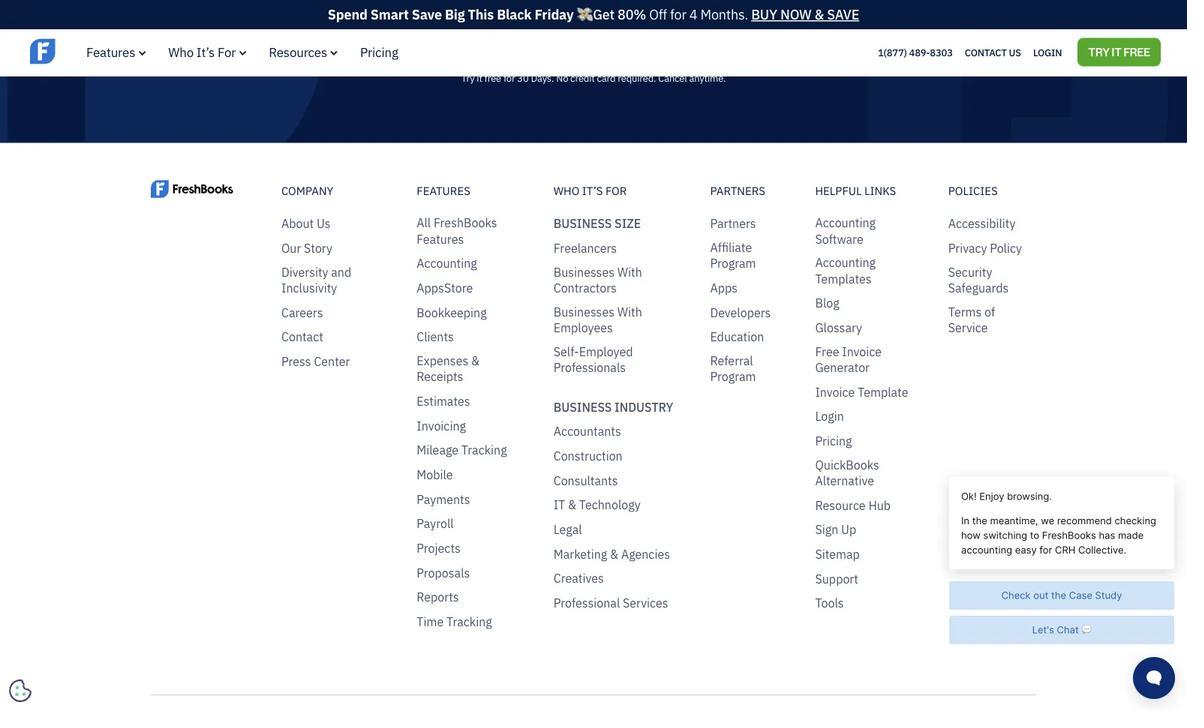 Task type: vqa. For each thing, say whether or not it's contained in the screenshot.
Automatic Expense Receipt Data Capture
no



Task type: locate. For each thing, give the bounding box(es) containing it.
0 horizontal spatial us
[[317, 216, 331, 232]]

2 partners from the top
[[710, 216, 756, 232]]

1 vertical spatial businesses
[[554, 304, 615, 320]]

sign
[[815, 522, 839, 538]]

generator
[[815, 360, 870, 375]]

invoice up generator
[[842, 344, 882, 359]]

tracking right the mileage
[[461, 442, 507, 458]]

& left agencies
[[610, 546, 618, 562]]

1 vertical spatial for
[[503, 71, 515, 84]]

1 horizontal spatial features link
[[417, 184, 524, 199]]

expenses & receipts link
[[417, 353, 524, 385]]

2 with from the top
[[617, 304, 642, 320]]

0 vertical spatial who it's for link
[[168, 44, 246, 60]]

1 horizontal spatial free
[[1124, 44, 1150, 59]]

1 horizontal spatial it's
[[582, 184, 603, 198]]

receipts
[[417, 369, 463, 385]]

support
[[815, 571, 858, 587]]

1 vertical spatial for
[[606, 184, 627, 198]]

time tracking link
[[417, 614, 492, 630]]

off
[[649, 6, 667, 23]]

for left 4
[[670, 6, 687, 23]]

apps
[[710, 280, 738, 296]]

1 horizontal spatial pricing link
[[815, 433, 852, 449]]

tracking inside 'link'
[[446, 614, 492, 630]]

business
[[554, 216, 612, 232], [554, 399, 612, 415]]

it right try
[[583, 35, 597, 55]]

0 vertical spatial program
[[710, 256, 756, 271]]

tracking right time
[[446, 614, 492, 630]]

0 horizontal spatial it
[[477, 71, 482, 84]]

pricing link down smart on the top left
[[360, 44, 398, 60]]

sitemap link
[[815, 546, 860, 562]]

1 program from the top
[[710, 256, 756, 271]]

login down invoice template link
[[815, 409, 844, 424]]

security safeguards
[[948, 264, 1009, 296]]

businesses inside businesses with employees
[[554, 304, 615, 320]]

0 vertical spatial free
[[1124, 44, 1150, 59]]

try it free
[[551, 35, 637, 55]]

accounting templates
[[815, 255, 876, 287]]

1 horizontal spatial login
[[1033, 46, 1062, 59]]

0 horizontal spatial who
[[168, 44, 194, 60]]

1 vertical spatial contact
[[281, 329, 323, 345]]

1 horizontal spatial try
[[1088, 44, 1110, 59]]

0 horizontal spatial free
[[815, 344, 839, 359]]

0 horizontal spatial for
[[218, 44, 236, 60]]

1(877) 489-8303 link
[[878, 46, 953, 59]]

policy
[[990, 240, 1022, 256]]

1 partners from the top
[[710, 184, 765, 198]]

it up legal
[[554, 497, 565, 513]]

1 vertical spatial tracking
[[446, 614, 492, 630]]

professional services
[[554, 595, 668, 611]]

0 horizontal spatial who it's for link
[[168, 44, 246, 60]]

& up legal
[[568, 497, 576, 513]]

1 horizontal spatial freshbooks logo image
[[151, 179, 233, 199]]

2 partners link from the top
[[710, 216, 756, 232]]

0 vertical spatial pricing
[[360, 44, 398, 60]]

contact inside contact us link
[[965, 46, 1007, 59]]

0 vertical spatial freshbooks logo image
[[30, 37, 146, 66]]

contact us link
[[965, 43, 1021, 62]]

payroll
[[417, 516, 454, 532]]

1 horizontal spatial contact
[[965, 46, 1007, 59]]

2 businesses from the top
[[554, 304, 615, 320]]

businesses up contractors
[[554, 264, 615, 280]]

accounting up the appsstore
[[417, 256, 477, 271]]

4
[[690, 6, 698, 23]]

1 vertical spatial features
[[417, 184, 470, 198]]

professional
[[554, 595, 620, 611]]

0 horizontal spatial contact
[[281, 329, 323, 345]]

it for free
[[1112, 44, 1122, 59]]

helpful links link
[[815, 184, 918, 199]]

0 vertical spatial businesses
[[554, 264, 615, 280]]

story
[[304, 240, 332, 256]]

bookkeeping
[[417, 305, 487, 320]]

1 horizontal spatial who it's for link
[[554, 184, 680, 199]]

program for affiliate
[[710, 256, 756, 271]]

creatives link
[[554, 571, 604, 587]]

1 horizontal spatial it
[[1112, 44, 1122, 59]]

1 vertical spatial with
[[617, 304, 642, 320]]

& right expenses
[[471, 353, 480, 369]]

accounting up templates
[[815, 255, 876, 271]]

1 with from the top
[[617, 264, 642, 280]]

program down affiliate
[[710, 256, 756, 271]]

with inside businesses with employees
[[617, 304, 642, 320]]

self-employed professionals link
[[554, 344, 680, 376]]

0 horizontal spatial pricing link
[[360, 44, 398, 60]]

accountants
[[554, 424, 621, 439]]

0 horizontal spatial who it's for
[[168, 44, 236, 60]]

0 vertical spatial features link
[[86, 44, 146, 60]]

0 vertical spatial us
[[1009, 46, 1021, 59]]

quickbooks
[[815, 457, 879, 473]]

businesses inside the businesses with contractors
[[554, 264, 615, 280]]

business for business size
[[554, 216, 612, 232]]

with down size
[[617, 264, 642, 280]]

free
[[1124, 44, 1150, 59], [815, 344, 839, 359]]

us inside about us "link"
[[317, 216, 331, 232]]

freelancers link
[[554, 240, 617, 256]]

1 horizontal spatial us
[[1009, 46, 1021, 59]]

save
[[412, 6, 442, 23]]

1 horizontal spatial pricing
[[815, 433, 852, 449]]

0 vertical spatial features
[[86, 44, 135, 60]]

login
[[1033, 46, 1062, 59], [815, 409, 844, 424]]

and
[[331, 264, 351, 280]]

0 vertical spatial login link
[[1033, 43, 1062, 62]]

0 vertical spatial login
[[1033, 46, 1062, 59]]

0 vertical spatial who it's for
[[168, 44, 236, 60]]

1 vertical spatial login link
[[815, 409, 844, 425]]

0 horizontal spatial pricing
[[360, 44, 398, 60]]

support link
[[815, 571, 858, 587]]

businesses for contractors
[[554, 264, 615, 280]]

credit
[[570, 71, 595, 84]]

0 vertical spatial it
[[583, 35, 597, 55]]

terms of service link
[[948, 304, 1036, 336]]

business industry link
[[554, 399, 673, 415]]

tracking
[[461, 442, 507, 458], [446, 614, 492, 630]]

1 vertical spatial who it's for link
[[554, 184, 680, 199]]

for
[[670, 6, 687, 23], [503, 71, 515, 84]]

spend smart save big this black friday 💸 get 80% off for 4 months. buy now & save
[[328, 6, 859, 23]]

login link right contact us
[[1033, 43, 1062, 62]]

1 vertical spatial pricing link
[[815, 433, 852, 449]]

us
[[1009, 46, 1021, 59], [317, 216, 331, 232]]

login right contact us
[[1033, 46, 1062, 59]]

0 vertical spatial with
[[617, 264, 642, 280]]

1 vertical spatial try
[[461, 71, 475, 84]]

1 horizontal spatial for
[[606, 184, 627, 198]]

free inside the "free invoice generator"
[[815, 344, 839, 359]]

contact down careers link at top
[[281, 329, 323, 345]]

for up size
[[606, 184, 627, 198]]

1 vertical spatial business
[[554, 399, 612, 415]]

0 vertical spatial it
[[1112, 44, 1122, 59]]

2 program from the top
[[710, 369, 756, 385]]

buy
[[751, 6, 777, 23]]

referral
[[710, 353, 753, 369]]

0 horizontal spatial try
[[461, 71, 475, 84]]

1 horizontal spatial who it's for
[[554, 184, 627, 198]]

1 vertical spatial freshbooks logo image
[[151, 179, 233, 199]]

us for about us
[[317, 216, 331, 232]]

business for business industry
[[554, 399, 612, 415]]

smart
[[371, 6, 409, 23]]

1 vertical spatial features link
[[417, 184, 524, 199]]

business up the accountants
[[554, 399, 612, 415]]

1 vertical spatial partners
[[710, 216, 756, 232]]

0 horizontal spatial login
[[815, 409, 844, 424]]

mobile link
[[417, 467, 453, 483]]

pricing
[[360, 44, 398, 60], [815, 433, 852, 449]]

security safeguards link
[[948, 264, 1036, 296]]

glossary link
[[815, 320, 862, 336]]

us up 'story'
[[317, 216, 331, 232]]

try for try it free
[[1088, 44, 1110, 59]]

0 vertical spatial pricing link
[[360, 44, 398, 60]]

1 vertical spatial program
[[710, 369, 756, 385]]

0 horizontal spatial login link
[[815, 409, 844, 425]]

self-employed professionals
[[554, 344, 633, 375]]

0 horizontal spatial features link
[[86, 44, 146, 60]]

1 horizontal spatial who
[[554, 184, 580, 198]]

1 vertical spatial partners link
[[710, 216, 756, 232]]

clients
[[417, 329, 454, 345]]

1 vertical spatial login
[[815, 409, 844, 424]]

accounting for templates
[[815, 255, 876, 271]]

with down businesses with contractors link
[[617, 304, 642, 320]]

accessibility
[[948, 216, 1016, 232]]

templates
[[815, 271, 872, 287]]

1 vertical spatial it
[[477, 71, 482, 84]]

businesses with contractors link
[[554, 264, 680, 296]]

all freshbooks features
[[417, 215, 497, 247]]

save
[[827, 6, 859, 23]]

technology
[[579, 497, 641, 513]]

diversity and inclusivity link
[[281, 264, 387, 296]]

0 vertical spatial who
[[168, 44, 194, 60]]

login link down invoice template link
[[815, 409, 844, 425]]

links
[[865, 184, 896, 198]]

privacy policy link
[[948, 240, 1022, 256]]

contact for contact us
[[965, 46, 1007, 59]]

our story link
[[281, 240, 332, 256]]

partners link
[[710, 184, 785, 199], [710, 216, 756, 232]]

time tracking
[[417, 614, 492, 630]]

invoice down generator
[[815, 384, 855, 400]]

proposals link
[[417, 565, 470, 581]]

size
[[615, 216, 641, 232]]

accounting software link
[[815, 215, 918, 247]]

& inside expenses & receipts
[[471, 353, 480, 369]]

1 vertical spatial who it's for
[[554, 184, 627, 198]]

program down referral
[[710, 369, 756, 385]]

who it's for
[[168, 44, 236, 60], [554, 184, 627, 198]]

accounting for software
[[815, 215, 876, 231]]

1 business from the top
[[554, 216, 612, 232]]

0 horizontal spatial for
[[503, 71, 515, 84]]

expenses
[[417, 353, 468, 369]]

it for free
[[477, 71, 482, 84]]

appsstore
[[417, 280, 473, 296]]

self-
[[554, 344, 579, 359]]

businesses up employees on the top of page
[[554, 304, 615, 320]]

1 vertical spatial pricing
[[815, 433, 852, 449]]

us inside contact us link
[[1009, 46, 1021, 59]]

bookkeeping link
[[417, 305, 487, 321]]

1 vertical spatial invoice
[[815, 384, 855, 400]]

0 vertical spatial it's
[[196, 44, 215, 60]]

for left the 30
[[503, 71, 515, 84]]

1 businesses from the top
[[554, 264, 615, 280]]

card
[[597, 71, 616, 84]]

business size link
[[554, 216, 641, 232]]

0 horizontal spatial it
[[554, 497, 565, 513]]

program for referral
[[710, 369, 756, 385]]

contact right 8303
[[965, 46, 1007, 59]]

for
[[218, 44, 236, 60], [606, 184, 627, 198]]

& for expenses & receipts
[[471, 353, 480, 369]]

freshbooks logo image
[[30, 37, 146, 66], [151, 179, 233, 199]]

0 vertical spatial for
[[218, 44, 236, 60]]

cookie preferences image
[[9, 680, 32, 702]]

1 horizontal spatial it
[[583, 35, 597, 55]]

who it's for link
[[168, 44, 246, 60], [554, 184, 680, 199]]

businesses with contractors
[[554, 264, 642, 296]]

months.
[[701, 6, 748, 23]]

0 vertical spatial tracking
[[461, 442, 507, 458]]

estimates
[[417, 393, 470, 409]]

pricing link up quickbooks
[[815, 433, 852, 449]]

with inside the businesses with contractors
[[617, 264, 642, 280]]

2 business from the top
[[554, 399, 612, 415]]

us right 8303
[[1009, 46, 1021, 59]]

1 vertical spatial us
[[317, 216, 331, 232]]

0 vertical spatial partners link
[[710, 184, 785, 199]]

0 vertical spatial try
[[1088, 44, 1110, 59]]

0 vertical spatial contact
[[965, 46, 1007, 59]]

1 horizontal spatial for
[[670, 6, 687, 23]]

businesses with employees
[[554, 304, 642, 336]]

cookie consent banner dialog
[[11, 527, 236, 700]]

of
[[985, 304, 995, 320]]

try for try it free for 30 days. no credit card required. cancel anytime.
[[461, 71, 475, 84]]

pricing down smart on the top left
[[360, 44, 398, 60]]

reports link
[[417, 590, 459, 606]]

pricing up quickbooks
[[815, 433, 852, 449]]

business inside business size link
[[554, 216, 612, 232]]

1 vertical spatial free
[[815, 344, 839, 359]]

accounting up software
[[815, 215, 876, 231]]

mileage tracking
[[417, 442, 507, 458]]

2 vertical spatial features
[[417, 231, 464, 247]]

0 vertical spatial invoice
[[842, 344, 882, 359]]

0 vertical spatial business
[[554, 216, 612, 232]]

business up freelancers
[[554, 216, 612, 232]]

for left resources
[[218, 44, 236, 60]]

0 vertical spatial partners
[[710, 184, 765, 198]]

proposals
[[417, 565, 470, 581]]

business inside business industry link
[[554, 399, 612, 415]]

1 vertical spatial it's
[[582, 184, 603, 198]]



Task type: describe. For each thing, give the bounding box(es) containing it.
anytime.
[[689, 71, 726, 84]]

time
[[417, 614, 444, 630]]

us for contact us
[[1009, 46, 1021, 59]]

terms of service
[[948, 304, 995, 336]]

reports
[[417, 590, 459, 605]]

referral program link
[[710, 353, 785, 385]]

required.
[[618, 71, 656, 84]]

payroll link
[[417, 516, 454, 532]]

1 vertical spatial it
[[554, 497, 565, 513]]

our story
[[281, 240, 332, 256]]

0 horizontal spatial freshbooks logo image
[[30, 37, 146, 66]]

resource hub
[[815, 497, 891, 513]]

contact us
[[965, 46, 1021, 59]]

helpful
[[815, 184, 862, 198]]

construction link
[[554, 448, 623, 464]]

policies link
[[948, 184, 1036, 199]]

press
[[281, 354, 311, 369]]

with for businesses with employees
[[617, 304, 642, 320]]

diversity and inclusivity
[[281, 264, 351, 296]]

0 vertical spatial for
[[670, 6, 687, 23]]

tracking for mileage tracking
[[461, 442, 507, 458]]

employees
[[554, 320, 613, 336]]

contact link
[[281, 329, 323, 345]]

developers link
[[710, 305, 771, 321]]

tracking for time tracking
[[446, 614, 492, 630]]

accountants link
[[554, 424, 621, 440]]

quickbooks alternative link
[[815, 457, 918, 489]]

1 horizontal spatial login link
[[1033, 43, 1062, 62]]

mileage tracking link
[[417, 442, 507, 458]]

8303
[[930, 46, 953, 59]]

blog
[[815, 295, 840, 311]]

expenses & receipts
[[417, 353, 480, 385]]

businesses for employees
[[554, 304, 615, 320]]

& for it & technology
[[568, 497, 576, 513]]

it & technology link
[[554, 497, 641, 513]]

80%
[[618, 6, 646, 23]]

blog link
[[815, 295, 840, 311]]

features link for the rightmost who it's for link
[[417, 184, 524, 199]]

apps link
[[710, 280, 738, 296]]

payments link
[[417, 491, 470, 507]]

features link for 1(877) 489-8303 'link'
[[86, 44, 146, 60]]

invoice inside the "free invoice generator"
[[842, 344, 882, 359]]

free
[[600, 35, 637, 55]]

invoice template link
[[815, 384, 908, 400]]

businesses with employees link
[[554, 304, 680, 336]]

freshbooks
[[434, 215, 497, 231]]

buy now & save link
[[751, 6, 859, 23]]

security
[[948, 264, 992, 280]]

contractors
[[554, 280, 617, 296]]

💸
[[577, 6, 590, 23]]

resources
[[269, 44, 327, 60]]

1(877) 489-8303
[[878, 46, 953, 59]]

policies
[[948, 184, 998, 198]]

invoicing link
[[417, 418, 466, 434]]

tools link
[[815, 596, 844, 612]]

up
[[841, 522, 856, 538]]

clients link
[[417, 329, 454, 345]]

business size
[[554, 216, 641, 232]]

mileage
[[417, 442, 459, 458]]

software
[[815, 231, 864, 247]]

resources link
[[269, 44, 338, 60]]

affiliate program link
[[710, 240, 785, 272]]

sign up
[[815, 522, 856, 538]]

1 partners link from the top
[[710, 184, 785, 199]]

business industry
[[554, 399, 673, 415]]

& for marketing & agencies
[[610, 546, 618, 562]]

this
[[468, 6, 494, 23]]

quickbooks alternative
[[815, 457, 879, 489]]

about us link
[[281, 216, 331, 232]]

& right now
[[815, 6, 824, 23]]

education
[[710, 329, 764, 345]]

resource hub link
[[815, 497, 891, 513]]

company link
[[281, 184, 387, 199]]

invoice template
[[815, 384, 908, 400]]

spend
[[328, 6, 368, 23]]

with for businesses with contractors
[[617, 264, 642, 280]]

all
[[417, 215, 431, 231]]

free invoice generator
[[815, 344, 882, 375]]

construction
[[554, 448, 623, 464]]

projects link
[[417, 540, 461, 556]]

contact for contact
[[281, 329, 323, 345]]

inclusivity
[[281, 280, 337, 296]]

try it free link
[[1078, 38, 1161, 67]]

all freshbooks features link
[[417, 215, 524, 247]]

consultants link
[[554, 473, 618, 489]]

projects
[[417, 540, 461, 556]]

developers
[[710, 305, 771, 320]]

privacy
[[948, 240, 987, 256]]

1 vertical spatial who
[[554, 184, 580, 198]]

estimates link
[[417, 393, 470, 409]]

marketing & agencies
[[554, 546, 670, 562]]

489-
[[909, 46, 930, 59]]

0 horizontal spatial it's
[[196, 44, 215, 60]]

days.
[[531, 71, 554, 84]]

features inside all freshbooks features
[[417, 231, 464, 247]]

creatives
[[554, 571, 604, 587]]

employed
[[579, 344, 633, 359]]

now
[[780, 6, 812, 23]]

helpful links
[[815, 184, 896, 198]]



